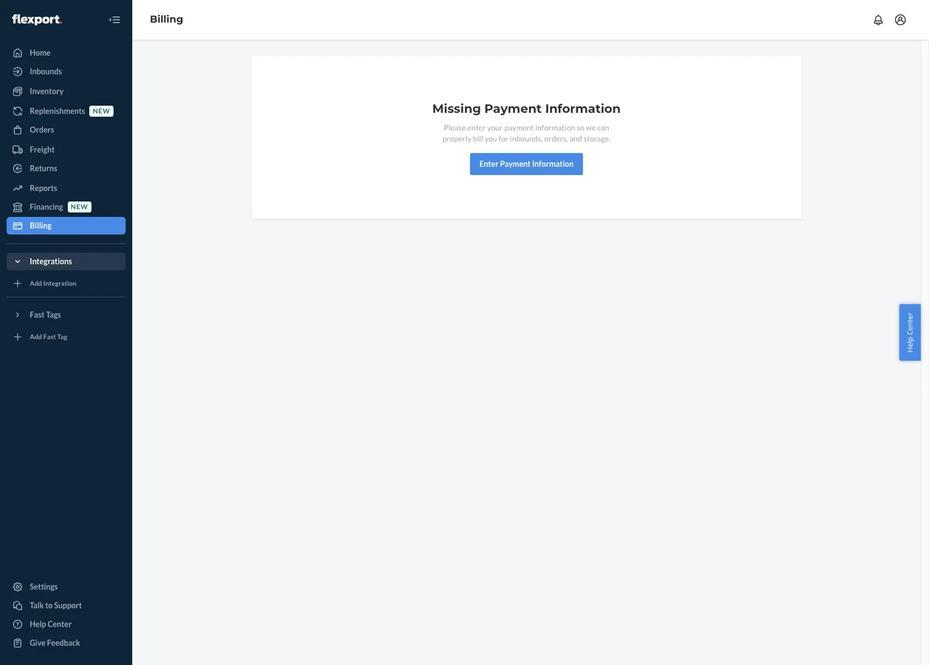 Task type: vqa. For each thing, say whether or not it's contained in the screenshot.
2023. to the top
no



Task type: locate. For each thing, give the bounding box(es) containing it.
financing
[[30, 202, 63, 212]]

missing
[[432, 101, 481, 116]]

missing payment information
[[432, 101, 621, 116]]

0 vertical spatial center
[[905, 313, 915, 335]]

settings
[[30, 583, 58, 592]]

0 vertical spatial billing link
[[150, 13, 183, 25]]

payment right enter
[[500, 159, 531, 169]]

information for missing payment information
[[545, 101, 621, 116]]

1 vertical spatial center
[[48, 620, 72, 629]]

enter payment information
[[480, 159, 574, 169]]

1 add from the top
[[30, 280, 42, 288]]

fast
[[30, 310, 45, 320], [43, 333, 56, 341]]

0 vertical spatial fast
[[30, 310, 45, 320]]

help center
[[905, 313, 915, 353], [30, 620, 72, 629]]

so
[[577, 123, 585, 132]]

billing down the financing
[[30, 221, 52, 230]]

payment
[[504, 123, 534, 132]]

0 vertical spatial billing
[[150, 13, 183, 25]]

1 horizontal spatial center
[[905, 313, 915, 335]]

to
[[45, 601, 53, 611]]

fast left tag
[[43, 333, 56, 341]]

new up orders link at the top left of page
[[93, 107, 110, 115]]

and
[[570, 134, 582, 143]]

1 vertical spatial add
[[30, 333, 42, 341]]

1 vertical spatial fast
[[43, 333, 56, 341]]

0 horizontal spatial center
[[48, 620, 72, 629]]

0 vertical spatial new
[[93, 107, 110, 115]]

information down orders,
[[532, 159, 574, 169]]

1 horizontal spatial help
[[905, 337, 915, 353]]

open notifications image
[[872, 13, 885, 26]]

freight
[[30, 145, 55, 154]]

billing link right close navigation image at the left
[[150, 13, 183, 25]]

1 vertical spatial help center
[[30, 620, 72, 629]]

storage.
[[584, 134, 611, 143]]

information inside button
[[532, 159, 574, 169]]

billing link down the financing
[[7, 217, 126, 235]]

add fast tag link
[[7, 329, 126, 346]]

1 vertical spatial billing link
[[7, 217, 126, 235]]

information for enter payment information
[[532, 159, 574, 169]]

please
[[444, 123, 466, 132]]

fast left tags
[[30, 310, 45, 320]]

information
[[545, 101, 621, 116], [532, 159, 574, 169]]

payment for enter
[[500, 159, 531, 169]]

billing
[[150, 13, 183, 25], [30, 221, 52, 230]]

add
[[30, 280, 42, 288], [30, 333, 42, 341]]

orders,
[[544, 134, 568, 143]]

0 vertical spatial help
[[905, 337, 915, 353]]

new down reports link
[[71, 203, 88, 211]]

1 horizontal spatial help center
[[905, 313, 915, 353]]

fast inside add fast tag link
[[43, 333, 56, 341]]

talk
[[30, 601, 44, 611]]

fast inside fast tags dropdown button
[[30, 310, 45, 320]]

add integration link
[[7, 275, 126, 293]]

home
[[30, 48, 51, 57]]

give feedback
[[30, 639, 80, 648]]

open account menu image
[[894, 13, 907, 26]]

0 horizontal spatial billing
[[30, 221, 52, 230]]

2 add from the top
[[30, 333, 42, 341]]

replenishments
[[30, 106, 85, 116]]

0 vertical spatial payment
[[485, 101, 542, 116]]

reports link
[[7, 180, 126, 197]]

payment inside enter payment information button
[[500, 159, 531, 169]]

payment
[[485, 101, 542, 116], [500, 159, 531, 169]]

enter payment information button
[[470, 153, 583, 175]]

0 horizontal spatial help center
[[30, 620, 72, 629]]

feedback
[[47, 639, 80, 648]]

1 horizontal spatial billing
[[150, 13, 183, 25]]

can
[[597, 123, 609, 132]]

help inside button
[[905, 337, 915, 353]]

new
[[93, 107, 110, 115], [71, 203, 88, 211]]

help center link
[[7, 616, 126, 634]]

properly
[[443, 134, 472, 143]]

information up so
[[545, 101, 621, 116]]

new for financing
[[71, 203, 88, 211]]

1 vertical spatial payment
[[500, 159, 531, 169]]

please enter your payment information so we can properly bill you for inbounds, orders, and storage.
[[443, 123, 611, 143]]

fast tags button
[[7, 306, 126, 324]]

inbounds,
[[510, 134, 543, 143]]

center inside button
[[905, 313, 915, 335]]

0 horizontal spatial billing link
[[7, 217, 126, 235]]

0 vertical spatial add
[[30, 280, 42, 288]]

help center inside button
[[905, 313, 915, 353]]

0 horizontal spatial new
[[71, 203, 88, 211]]

center
[[905, 313, 915, 335], [48, 620, 72, 629]]

1 vertical spatial new
[[71, 203, 88, 211]]

billing right close navigation image at the left
[[150, 13, 183, 25]]

enter
[[480, 159, 499, 169]]

payment up the payment
[[485, 101, 542, 116]]

1 horizontal spatial new
[[93, 107, 110, 115]]

bill
[[473, 134, 483, 143]]

inbounds link
[[7, 63, 126, 80]]

add left integration
[[30, 280, 42, 288]]

add for add integration
[[30, 280, 42, 288]]

0 vertical spatial information
[[545, 101, 621, 116]]

1 vertical spatial help
[[30, 620, 46, 629]]

add down fast tags
[[30, 333, 42, 341]]

1 vertical spatial information
[[532, 159, 574, 169]]

billing link
[[150, 13, 183, 25], [7, 217, 126, 235]]

0 vertical spatial help center
[[905, 313, 915, 353]]

help
[[905, 337, 915, 353], [30, 620, 46, 629]]



Task type: describe. For each thing, give the bounding box(es) containing it.
returns link
[[7, 160, 126, 177]]

give feedback button
[[7, 635, 126, 653]]

add fast tag
[[30, 333, 67, 341]]

close navigation image
[[108, 13, 121, 26]]

fast tags
[[30, 310, 61, 320]]

for
[[499, 134, 509, 143]]

returns
[[30, 164, 57, 173]]

your
[[487, 123, 503, 132]]

0 horizontal spatial help
[[30, 620, 46, 629]]

orders
[[30, 125, 54, 134]]

help center button
[[900, 305, 921, 361]]

1 horizontal spatial billing link
[[150, 13, 183, 25]]

reports
[[30, 184, 57, 193]]

integrations button
[[7, 253, 126, 271]]

flexport logo image
[[12, 14, 62, 25]]

give
[[30, 639, 46, 648]]

you
[[485, 134, 497, 143]]

payment for missing
[[485, 101, 542, 116]]

integration
[[43, 280, 77, 288]]

talk to support
[[30, 601, 82, 611]]

settings link
[[7, 579, 126, 596]]

home link
[[7, 44, 126, 62]]

inbounds
[[30, 67, 62, 76]]

integrations
[[30, 257, 72, 266]]

add integration
[[30, 280, 77, 288]]

we
[[586, 123, 596, 132]]

add for add fast tag
[[30, 333, 42, 341]]

1 vertical spatial billing
[[30, 221, 52, 230]]

orders link
[[7, 121, 126, 139]]

tag
[[57, 333, 67, 341]]

inventory link
[[7, 83, 126, 100]]

help center inside help center link
[[30, 620, 72, 629]]

freight link
[[7, 141, 126, 159]]

information
[[535, 123, 575, 132]]

tags
[[46, 310, 61, 320]]

enter
[[468, 123, 486, 132]]

inventory
[[30, 87, 64, 96]]

talk to support button
[[7, 598, 126, 615]]

new for replenishments
[[93, 107, 110, 115]]

support
[[54, 601, 82, 611]]



